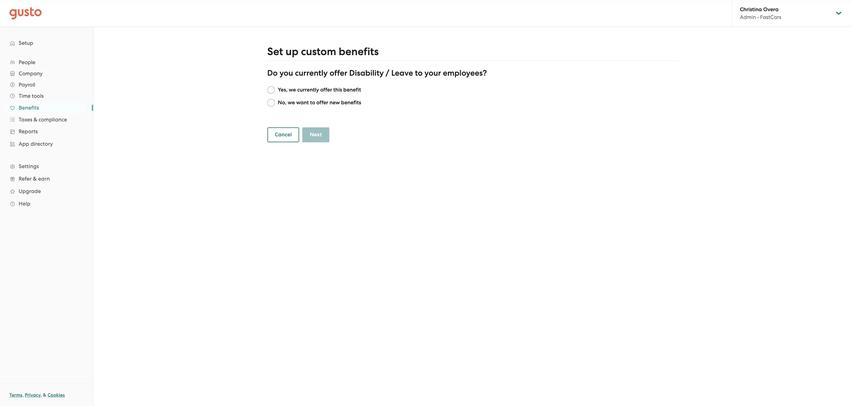 Task type: describe. For each thing, give the bounding box(es) containing it.
0 horizontal spatial to
[[310, 99, 315, 106]]

leave
[[391, 68, 413, 78]]

reports link
[[6, 126, 87, 137]]

cookies button
[[48, 391, 65, 399]]

upgrade link
[[6, 186, 87, 197]]

app directory
[[19, 141, 53, 147]]

payroll button
[[6, 79, 87, 90]]

list containing people
[[0, 57, 93, 210]]

1 vertical spatial benefits
[[341, 99, 361, 106]]

cancel
[[275, 131, 292, 138]]

1 horizontal spatial to
[[415, 68, 423, 78]]

help link
[[6, 198, 87, 209]]

company button
[[6, 68, 87, 79]]

up
[[286, 45, 299, 58]]

company
[[19, 70, 43, 77]]

refer
[[19, 176, 32, 182]]

taxes
[[19, 116, 32, 123]]

directory
[[30, 141, 53, 147]]

cookies
[[48, 392, 65, 398]]

•
[[758, 14, 759, 20]]

taxes & compliance
[[19, 116, 67, 123]]

no,
[[278, 99, 287, 106]]

Yes, we currently offer this benefit radio
[[267, 86, 275, 94]]

time tools
[[19, 93, 44, 99]]

payroll
[[19, 82, 35, 88]]

compliance
[[39, 116, 67, 123]]

No, we want to offer new benefits radio
[[267, 99, 275, 107]]

terms
[[9, 392, 22, 398]]

set up custom benefits
[[267, 45, 379, 58]]

2 vertical spatial offer
[[317, 99, 328, 106]]

benefits link
[[6, 102, 87, 113]]

do you currently offer disability / leave to your employees?
[[267, 68, 487, 78]]

gusto navigation element
[[0, 27, 93, 220]]

currently for you
[[295, 68, 328, 78]]

people
[[19, 59, 35, 65]]

do
[[267, 68, 278, 78]]

benefit
[[343, 87, 361, 93]]

home image
[[9, 7, 42, 19]]

0 vertical spatial benefits
[[339, 45, 379, 58]]

time
[[19, 93, 31, 99]]

you
[[280, 68, 293, 78]]

/
[[386, 68, 390, 78]]

reports
[[19, 128, 38, 135]]

no, we want to offer new benefits
[[278, 99, 361, 106]]



Task type: vqa. For each thing, say whether or not it's contained in the screenshot.
rightmost as
no



Task type: locate. For each thing, give the bounding box(es) containing it.
& for earn
[[33, 176, 37, 182]]

benefits
[[19, 105, 39, 111]]

offer left new on the top left of page
[[317, 99, 328, 106]]

we
[[289, 87, 296, 93], [288, 99, 295, 106]]

app
[[19, 141, 29, 147]]

help
[[19, 201, 30, 207]]

this
[[333, 87, 342, 93]]

0 vertical spatial to
[[415, 68, 423, 78]]

christina
[[740, 6, 762, 13]]

we right "no,"
[[288, 99, 295, 106]]

0 vertical spatial we
[[289, 87, 296, 93]]

we for no,
[[288, 99, 295, 106]]

offer up the "this"
[[330, 68, 347, 78]]

people button
[[6, 57, 87, 68]]

& right taxes
[[34, 116, 37, 123]]

setup link
[[6, 37, 87, 49]]

settings
[[19, 163, 39, 169]]

employees?
[[443, 68, 487, 78]]

, left cookies button
[[41, 392, 42, 398]]

, left privacy link
[[22, 392, 24, 398]]

offer
[[330, 68, 347, 78], [320, 87, 332, 93], [317, 99, 328, 106]]

1 vertical spatial we
[[288, 99, 295, 106]]

to left your
[[415, 68, 423, 78]]

christina overa admin • fastcars
[[740, 6, 782, 20]]

offer left the "this"
[[320, 87, 332, 93]]

we right 'yes,'
[[289, 87, 296, 93]]

0 horizontal spatial ,
[[22, 392, 24, 398]]

overa
[[764, 6, 779, 13]]

currently up want
[[297, 87, 319, 93]]

2 vertical spatial &
[[43, 392, 46, 398]]

app directory link
[[6, 138, 87, 149]]

currently up the yes, we currently offer this benefit on the left of page
[[295, 68, 328, 78]]

fastcars
[[760, 14, 782, 20]]

0 vertical spatial offer
[[330, 68, 347, 78]]

& inside dropdown button
[[34, 116, 37, 123]]

currently
[[295, 68, 328, 78], [297, 87, 319, 93]]

cancel link
[[267, 127, 299, 142]]

privacy
[[25, 392, 41, 398]]

offer for disability
[[330, 68, 347, 78]]

tools
[[32, 93, 44, 99]]

2 , from the left
[[41, 392, 42, 398]]

custom
[[301, 45, 336, 58]]

1 vertical spatial to
[[310, 99, 315, 106]]

1 , from the left
[[22, 392, 24, 398]]

& for compliance
[[34, 116, 37, 123]]

1 vertical spatial offer
[[320, 87, 332, 93]]

new
[[330, 99, 340, 106]]

terms , privacy , & cookies
[[9, 392, 65, 398]]

set
[[267, 45, 283, 58]]

refer & earn
[[19, 176, 50, 182]]

,
[[22, 392, 24, 398], [41, 392, 42, 398]]

benefits down benefit
[[341, 99, 361, 106]]

list
[[0, 57, 93, 210]]

your
[[425, 68, 441, 78]]

admin
[[740, 14, 756, 20]]

0 vertical spatial currently
[[295, 68, 328, 78]]

taxes & compliance button
[[6, 114, 87, 125]]

yes,
[[278, 87, 288, 93]]

& left cookies button
[[43, 392, 46, 398]]

benefits up disability
[[339, 45, 379, 58]]

&
[[34, 116, 37, 123], [33, 176, 37, 182], [43, 392, 46, 398]]

to
[[415, 68, 423, 78], [310, 99, 315, 106]]

to right want
[[310, 99, 315, 106]]

setup
[[19, 40, 33, 46]]

terms link
[[9, 392, 22, 398]]

privacy link
[[25, 392, 41, 398]]

yes, we currently offer this benefit
[[278, 87, 361, 93]]

currently for we
[[297, 87, 319, 93]]

& left earn
[[33, 176, 37, 182]]

refer & earn link
[[6, 173, 87, 184]]

offer for this
[[320, 87, 332, 93]]

upgrade
[[19, 188, 41, 194]]

1 horizontal spatial ,
[[41, 392, 42, 398]]

disability
[[349, 68, 384, 78]]

settings link
[[6, 161, 87, 172]]

0 vertical spatial &
[[34, 116, 37, 123]]

benefits
[[339, 45, 379, 58], [341, 99, 361, 106]]

time tools button
[[6, 90, 87, 102]]

1 vertical spatial currently
[[297, 87, 319, 93]]

want
[[296, 99, 309, 106]]

earn
[[38, 176, 50, 182]]

we for yes,
[[289, 87, 296, 93]]

1 vertical spatial &
[[33, 176, 37, 182]]



